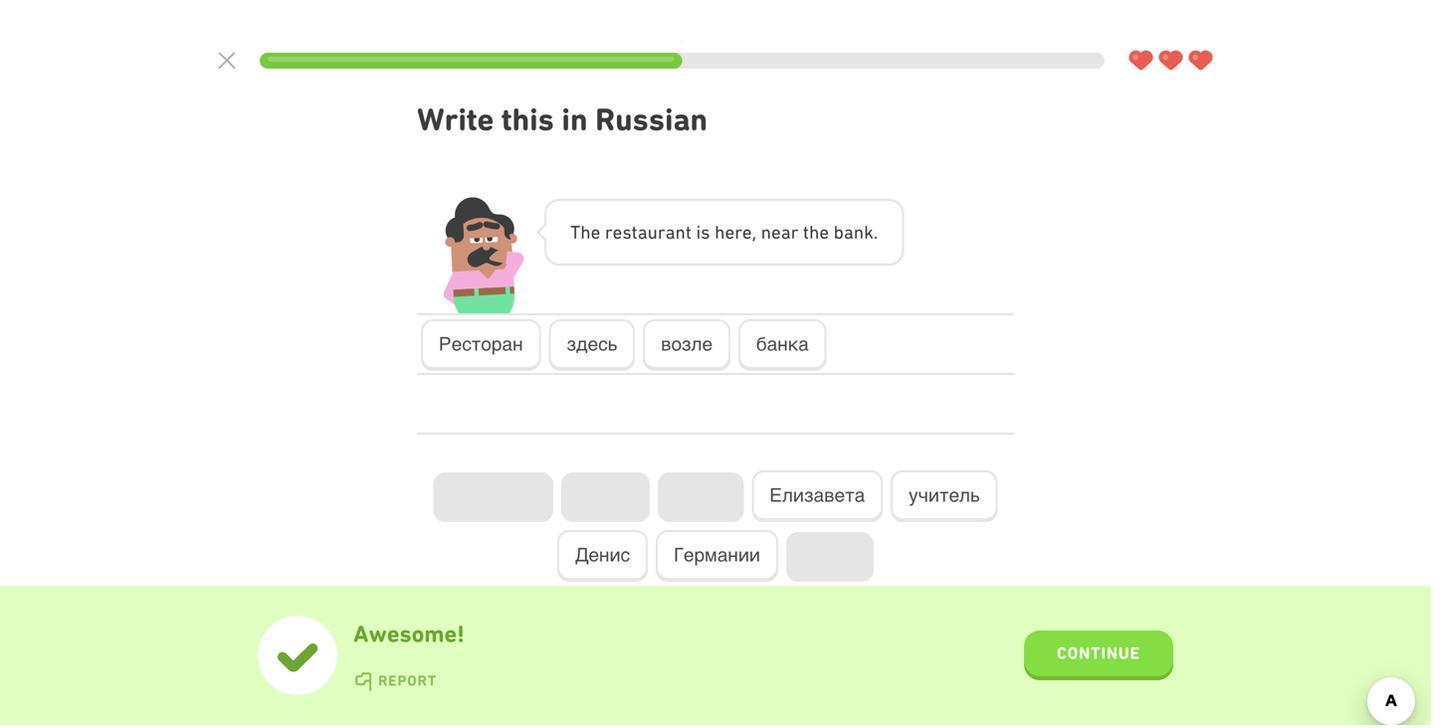 Task type: locate. For each thing, give the bounding box(es) containing it.
r left ,
[[735, 221, 742, 243]]

0 horizontal spatial s
[[622, 221, 632, 243]]

r right t
[[605, 221, 613, 243]]

u
[[648, 221, 658, 243]]

e right ,
[[771, 221, 781, 243]]

банка button
[[739, 320, 827, 371]]

3 h from the left
[[809, 221, 819, 243]]

this
[[502, 101, 554, 138]]

учитель
[[909, 485, 980, 506]]

t left u
[[632, 221, 638, 243]]

0 horizontal spatial n
[[675, 221, 686, 243]]

1 n from the left
[[675, 221, 686, 243]]

4 e from the left
[[742, 221, 752, 243]]

t h e r e s t a u r a n t i s
[[570, 221, 710, 243]]

write
[[417, 101, 494, 138]]

t h e
[[803, 221, 829, 243]]

0 horizontal spatial h
[[580, 221, 591, 243]]

2 horizontal spatial h
[[809, 221, 819, 243]]

h left b
[[809, 221, 819, 243]]

1 r from the left
[[605, 221, 613, 243]]

германии
[[674, 545, 760, 566]]

e right t
[[591, 221, 600, 243]]

e left ,
[[725, 221, 735, 243]]

e left u
[[613, 221, 622, 243]]

a left i
[[638, 221, 648, 243]]

1 a from the left
[[638, 221, 648, 243]]

b
[[834, 221, 844, 243]]

progress bar
[[260, 53, 1105, 69]]

a
[[638, 221, 648, 243], [665, 221, 675, 243], [781, 221, 791, 243], [844, 221, 854, 243]]

continue
[[1057, 644, 1141, 663]]

0 horizontal spatial t
[[632, 221, 638, 243]]

s left ,
[[701, 221, 710, 243]]

t left i
[[686, 221, 692, 243]]

h for t
[[809, 221, 819, 243]]

2 n from the left
[[761, 221, 771, 243]]

6 e from the left
[[819, 221, 829, 243]]

3 r from the left
[[735, 221, 742, 243]]

.
[[874, 221, 878, 243]]

елизавета button
[[752, 471, 883, 522]]

,
[[752, 221, 756, 243]]

t
[[632, 221, 638, 243], [686, 221, 692, 243], [803, 221, 809, 243]]

h right i
[[715, 221, 725, 243]]

2 horizontal spatial t
[[803, 221, 809, 243]]

4 a from the left
[[844, 221, 854, 243]]

b a n k .
[[834, 221, 878, 243]]

s left u
[[622, 221, 632, 243]]

1 horizontal spatial h
[[715, 221, 725, 243]]

n right ,
[[761, 221, 771, 243]]

e
[[591, 221, 600, 243], [613, 221, 622, 243], [725, 221, 735, 243], [742, 221, 752, 243], [771, 221, 781, 243], [819, 221, 829, 243]]

2 horizontal spatial n
[[854, 221, 864, 243]]

1 horizontal spatial t
[[686, 221, 692, 243]]

r left i
[[658, 221, 665, 243]]

e left b
[[819, 221, 829, 243]]

1 e from the left
[[591, 221, 600, 243]]

4 r from the left
[[791, 221, 799, 243]]

h
[[580, 221, 591, 243], [715, 221, 725, 243], [809, 221, 819, 243]]

2 e from the left
[[613, 221, 622, 243]]

a right u
[[665, 221, 675, 243]]

r
[[605, 221, 613, 243], [658, 221, 665, 243], [735, 221, 742, 243], [791, 221, 799, 243]]

report
[[378, 672, 437, 690]]

1 horizontal spatial s
[[701, 221, 710, 243]]

1 h from the left
[[580, 221, 591, 243]]

a left t h e
[[781, 221, 791, 243]]

2 t from the left
[[686, 221, 692, 243]]

n left .
[[854, 221, 864, 243]]

1 s from the left
[[622, 221, 632, 243]]

2 h from the left
[[715, 221, 725, 243]]

n left i
[[675, 221, 686, 243]]

t left b
[[803, 221, 809, 243]]

3 n from the left
[[854, 221, 864, 243]]

h e r e , n e a r
[[715, 221, 799, 243]]

e right i
[[742, 221, 752, 243]]

ресторан
[[439, 334, 523, 355]]

1 horizontal spatial n
[[761, 221, 771, 243]]

report button
[[353, 672, 437, 692]]

a left 'k'
[[844, 221, 854, 243]]

n
[[675, 221, 686, 243], [761, 221, 771, 243], [854, 221, 864, 243]]

h left u
[[580, 221, 591, 243]]

денис
[[575, 545, 630, 566]]

s
[[622, 221, 632, 243], [701, 221, 710, 243]]

r left t h e
[[791, 221, 799, 243]]



Task type: vqa. For each thing, say whether or not it's contained in the screenshot.
third h from the right
yes



Task type: describe. For each thing, give the bounding box(es) containing it.
денис button
[[557, 531, 648, 582]]

2 s from the left
[[701, 221, 710, 243]]

возле
[[661, 334, 713, 355]]

h for t
[[580, 221, 591, 243]]

здесь
[[567, 334, 617, 355]]

t
[[570, 221, 580, 243]]

continue button
[[1024, 631, 1173, 681]]

russian
[[595, 101, 708, 138]]

write this in russian
[[417, 101, 708, 138]]

возле button
[[643, 320, 731, 371]]

5 e from the left
[[771, 221, 781, 243]]

i
[[696, 221, 701, 243]]

1 t from the left
[[632, 221, 638, 243]]

2 a from the left
[[665, 221, 675, 243]]

германии button
[[656, 531, 778, 582]]

in
[[562, 101, 588, 138]]

3 e from the left
[[725, 221, 735, 243]]

k
[[864, 221, 874, 243]]

елизавета
[[770, 485, 865, 506]]

здесь button
[[549, 320, 635, 371]]

учитель button
[[891, 471, 998, 522]]

ресторан button
[[421, 320, 541, 371]]

3 t from the left
[[803, 221, 809, 243]]

awesome!
[[353, 621, 465, 648]]

банка
[[756, 334, 809, 355]]

2 r from the left
[[658, 221, 665, 243]]

3 a from the left
[[781, 221, 791, 243]]



